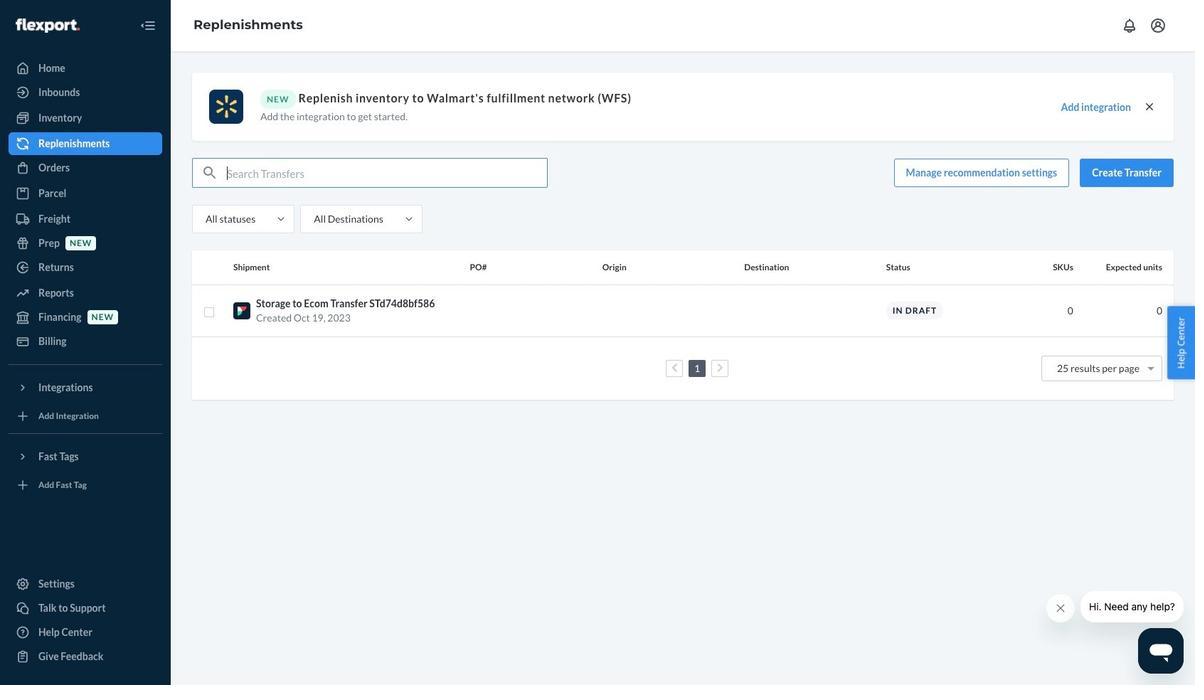 Task type: describe. For each thing, give the bounding box(es) containing it.
chevron right image
[[717, 363, 723, 373]]

flexport logo image
[[16, 18, 80, 33]]

Search Transfers text field
[[227, 159, 547, 187]]

close image
[[1143, 99, 1157, 113]]

open notifications image
[[1121, 17, 1138, 34]]

open account menu image
[[1150, 17, 1167, 34]]



Task type: vqa. For each thing, say whether or not it's contained in the screenshot.
chevron right icon
yes



Task type: locate. For each thing, give the bounding box(es) containing it.
chevron left image
[[671, 363, 678, 373]]

close navigation image
[[139, 17, 157, 34]]

square image
[[203, 307, 215, 318]]

option
[[1057, 362, 1140, 374]]



